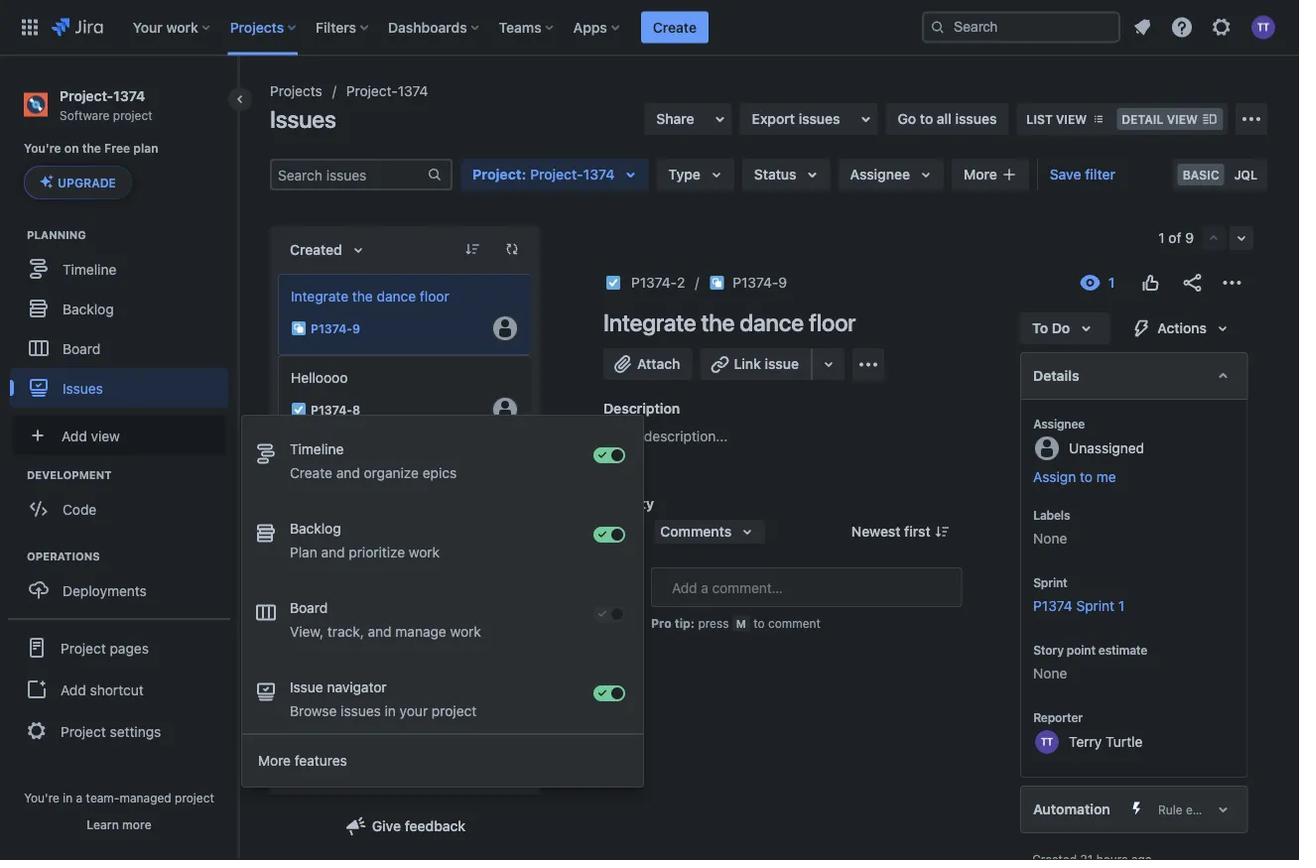 Task type: vqa. For each thing, say whether or not it's contained in the screenshot.
Done issues link
no



Task type: describe. For each thing, give the bounding box(es) containing it.
jql
[[1234, 168, 1258, 182]]

on
[[64, 141, 79, 155]]

issue
[[765, 356, 799, 372]]

planning group
[[10, 228, 237, 414]]

8
[[352, 403, 360, 417]]

banner containing your work
[[0, 0, 1299, 56]]

more for more
[[964, 166, 997, 183]]

apps button
[[567, 11, 627, 43]]

p1374-2 link
[[631, 271, 685, 295]]

1 vertical spatial integrate the dance floor
[[604, 309, 856, 336]]

floor inside the subtask element
[[420, 288, 449, 305]]

actions
[[1157, 320, 1207, 336]]

export issues
[[752, 111, 840, 127]]

labels
[[1033, 508, 1070, 522]]

to do
[[1032, 320, 1070, 336]]

tip:
[[675, 616, 695, 630]]

the inside list box
[[352, 288, 373, 305]]

1 vertical spatial assignee
[[1033, 417, 1084, 431]]

2 horizontal spatial 9
[[1185, 230, 1194, 246]]

1 horizontal spatial task image
[[605, 275, 621, 291]]

1 horizontal spatial issues
[[270, 105, 336, 133]]

settings
[[110, 723, 161, 740]]

track,
[[327, 624, 364, 640]]

7
[[352, 484, 359, 498]]

primary element
[[12, 0, 922, 55]]

1 vertical spatial 1
[[1118, 598, 1124, 614]]

p1374-8
[[311, 403, 360, 417]]

description...
[[644, 428, 728, 445]]

project- for project-1374 software project
[[60, 87, 113, 104]]

p1374- for syntax error
[[311, 647, 352, 661]]

epics
[[423, 465, 457, 481]]

1 horizontal spatial floor
[[809, 309, 856, 336]]

settings image
[[1210, 15, 1234, 39]]

add shortcut button
[[8, 670, 230, 710]]

newest
[[852, 524, 901, 540]]

issues inside "button"
[[799, 111, 840, 127]]

do
[[1051, 320, 1070, 336]]

order by image
[[346, 238, 370, 262]]

1374 for project-1374 software project
[[113, 87, 145, 104]]

view for detail view
[[1167, 112, 1198, 126]]

0 vertical spatial subtask image
[[709, 275, 725, 291]]

board view, track, and manage work
[[290, 600, 481, 640]]

1 vertical spatial subtask image
[[291, 728, 307, 743]]

you're for you're in a team-managed project
[[24, 791, 59, 805]]

save filter
[[1050, 166, 1116, 183]]

issue abc
[[291, 695, 353, 712]]

p1374- for issue abc
[[311, 729, 352, 742]]

add for add a description...
[[604, 428, 629, 445]]

timeline create and organize epics
[[290, 441, 457, 481]]

view for add view
[[91, 428, 120, 444]]

1 vertical spatial integrate
[[604, 309, 696, 336]]

0 horizontal spatial a
[[76, 791, 83, 805]]

syntax error
[[291, 614, 368, 630]]

detail
[[1122, 112, 1164, 126]]

code link
[[10, 490, 228, 529]]

actions image
[[1220, 271, 1244, 295]]

attach button
[[604, 348, 692, 380]]

project : project-1374
[[472, 166, 615, 183]]

attach
[[637, 356, 680, 372]]

task element
[[278, 355, 532, 437]]

plan
[[133, 141, 158, 155]]

6
[[352, 566, 360, 580]]

error
[[336, 614, 368, 630]]

navigator
[[327, 679, 387, 696]]

bug image
[[291, 565, 307, 581]]

backlog link
[[10, 289, 228, 329]]

feedback
[[405, 818, 466, 835]]

p1374-9 inside the subtask element
[[311, 322, 360, 336]]

unassigned
[[1069, 440, 1144, 456]]

4
[[352, 729, 360, 742]]

p1374- for issue a
[[311, 566, 352, 580]]

rule
[[1158, 803, 1182, 817]]

to do button
[[1020, 313, 1110, 344]]

in inside issue navigator browse issues in your project
[[385, 703, 396, 720]]

issues link
[[10, 368, 228, 408]]

planning image
[[3, 224, 27, 247]]

0 vertical spatial sprint
[[1033, 576, 1067, 590]]

plan
[[290, 544, 317, 561]]

0 vertical spatial 1
[[1159, 230, 1165, 246]]

pro tip: press m to comment
[[651, 616, 821, 630]]

bug element
[[278, 518, 532, 600]]

p1374-5
[[311, 647, 360, 661]]

p1374- for epicnes
[[311, 484, 352, 498]]

help image
[[1170, 15, 1194, 39]]

show:
[[604, 524, 643, 540]]

copy link to issue image
[[783, 274, 799, 290]]

Search issues text field
[[272, 161, 427, 189]]

status
[[754, 166, 797, 183]]

issue for issue abc
[[291, 695, 324, 712]]

epicnes
[[291, 451, 341, 468]]

your work
[[133, 19, 198, 35]]

apps
[[573, 19, 607, 35]]

and inside board view, track, and manage work
[[368, 624, 392, 640]]

m
[[736, 617, 746, 630]]

issues for issue navigator browse issues in your project
[[341, 703, 381, 720]]

status button
[[742, 159, 830, 191]]

project-1374 link
[[346, 79, 428, 103]]

operations
[[27, 551, 100, 563]]

issue inside issue navigator browse issues in your project
[[290, 679, 323, 696]]

newest first button
[[840, 520, 962, 544]]

issue a
[[291, 533, 337, 549]]

0 horizontal spatial in
[[63, 791, 73, 805]]

a
[[328, 533, 337, 549]]

:
[[522, 166, 526, 183]]

create inside button
[[653, 19, 697, 35]]

newest first
[[852, 524, 931, 540]]

2 horizontal spatial project-
[[530, 166, 583, 183]]

dance inside the subtask element
[[377, 288, 416, 305]]

create inside timeline create and organize epics
[[290, 465, 332, 481]]

learn more button
[[87, 817, 152, 833]]

0 horizontal spatial the
[[82, 141, 101, 155]]

to
[[1032, 320, 1048, 336]]

p1374-2
[[631, 274, 685, 291]]

issue for issue a
[[291, 533, 324, 549]]

managed
[[120, 791, 171, 805]]

project settings
[[61, 723, 161, 740]]

1 horizontal spatial project
[[175, 791, 214, 805]]

team-
[[86, 791, 120, 805]]

you're in a team-managed project
[[24, 791, 214, 805]]

code
[[63, 501, 97, 517]]

project pages
[[61, 640, 149, 656]]

add view button
[[12, 416, 226, 456]]

rule executions
[[1158, 803, 1246, 817]]

more for more features
[[258, 753, 291, 769]]

2 horizontal spatial the
[[701, 309, 735, 336]]

comments button
[[655, 520, 765, 544]]

share image
[[1180, 271, 1204, 295]]

comment
[[768, 616, 821, 630]]

more
[[122, 818, 152, 832]]

give feedback
[[372, 818, 466, 835]]

p1374- up attach
[[631, 274, 677, 291]]

project-1374 software project
[[60, 87, 152, 122]]

0 vertical spatial p1374-9
[[733, 274, 787, 291]]

more button
[[952, 159, 1029, 191]]

0 horizontal spatial to
[[754, 616, 765, 630]]

browse
[[290, 703, 337, 720]]

pro
[[651, 616, 672, 630]]

issues for go to all issues
[[955, 111, 997, 127]]

p1374- for helloooo
[[311, 403, 352, 417]]

description
[[604, 401, 680, 417]]

learn more
[[87, 818, 152, 832]]



Task type: locate. For each thing, give the bounding box(es) containing it.
1374 down dashboards
[[398, 83, 428, 99]]

0 vertical spatial integrate the dance floor
[[291, 288, 449, 305]]

1 horizontal spatial backlog
[[290, 521, 341, 537]]

1 horizontal spatial assignee
[[1033, 417, 1084, 431]]

project right your
[[432, 703, 477, 720]]

0 vertical spatial in
[[385, 703, 396, 720]]

issue up browse
[[290, 679, 323, 696]]

dance down created dropdown button
[[377, 288, 416, 305]]

p1374- left copy link to issue image
[[733, 274, 779, 291]]

projects link
[[270, 79, 322, 103]]

epic image
[[291, 483, 307, 499]]

import and bulk change issues image
[[1240, 107, 1264, 131]]

projects inside popup button
[[230, 19, 284, 35]]

timeline for timeline create and organize epics
[[290, 441, 344, 458]]

1 horizontal spatial issues
[[799, 111, 840, 127]]

view right detail
[[1167, 112, 1198, 126]]

project inside project settings link
[[61, 723, 106, 740]]

p1374- inside bug 'element'
[[311, 566, 352, 580]]

0 vertical spatial timeline
[[63, 261, 116, 277]]

0 vertical spatial to
[[920, 111, 933, 127]]

1 vertical spatial backlog
[[290, 521, 341, 537]]

9 down order by image
[[352, 322, 360, 336]]

banner
[[0, 0, 1299, 56]]

0 horizontal spatial backlog
[[63, 301, 114, 317]]

share button
[[645, 103, 732, 135]]

p1374- down track,
[[311, 647, 352, 661]]

0 vertical spatial project
[[113, 108, 152, 122]]

integrate down the p1374-2 link
[[604, 309, 696, 336]]

project- inside project-1374 software project
[[60, 87, 113, 104]]

more inside dropdown button
[[964, 166, 997, 183]]

manage
[[395, 624, 446, 640]]

assignee
[[850, 166, 910, 183], [1033, 417, 1084, 431]]

1 vertical spatial 9
[[779, 274, 787, 291]]

0 vertical spatial subtask image
[[291, 321, 307, 336]]

subtask image down view, on the left of page
[[291, 646, 307, 662]]

1 vertical spatial sprint
[[1076, 598, 1114, 614]]

shortcut
[[90, 682, 144, 698]]

project settings link
[[8, 710, 230, 754]]

issue inside bug 'element'
[[291, 533, 324, 549]]

board up view, on the left of page
[[290, 600, 328, 616]]

work right your
[[166, 19, 198, 35]]

type button
[[656, 159, 734, 191]]

story
[[1033, 643, 1063, 657]]

project up plan
[[113, 108, 152, 122]]

issues down projects link
[[270, 105, 336, 133]]

issue
[[291, 533, 324, 549], [290, 679, 323, 696], [291, 695, 324, 712]]

p1374- down helloooo
[[311, 403, 352, 417]]

project inside project-1374 software project
[[113, 108, 152, 122]]

subtask element containing integrate the dance floor
[[278, 274, 532, 355]]

group containing project pages
[[8, 619, 230, 760]]

p1374- right epic icon
[[311, 484, 352, 498]]

2
[[677, 274, 685, 291]]

p1374- for integrate the dance floor
[[311, 322, 352, 336]]

assignee pin to top. only you can see pinned fields. image
[[1088, 416, 1104, 432]]

1 vertical spatial and
[[321, 544, 345, 561]]

view
[[1056, 112, 1087, 126], [1167, 112, 1198, 126], [91, 428, 120, 444]]

save filter button
[[1038, 159, 1128, 191]]

to inside button
[[1079, 469, 1092, 485]]

go to all issues link
[[886, 103, 1009, 135]]

0 vertical spatial the
[[82, 141, 101, 155]]

none
[[1033, 531, 1067, 547], [1033, 666, 1067, 682]]

more left 'addicon'
[[964, 166, 997, 183]]

backlog up plan
[[290, 521, 341, 537]]

1 vertical spatial task image
[[291, 402, 307, 418]]

0 horizontal spatial more
[[258, 753, 291, 769]]

9 up issue at right
[[779, 274, 787, 291]]

give feedback button
[[332, 811, 478, 843]]

project
[[472, 166, 522, 183], [61, 640, 106, 656], [61, 723, 106, 740]]

list view
[[1027, 112, 1087, 126]]

me
[[1096, 469, 1116, 485]]

estimate
[[1098, 643, 1147, 657]]

epic element
[[278, 437, 532, 518]]

work inside backlog plan and prioritize work
[[409, 544, 440, 561]]

the up link
[[701, 309, 735, 336]]

add down 'description'
[[604, 428, 629, 445]]

project for project settings
[[61, 723, 106, 740]]

jira image
[[52, 15, 103, 39], [52, 15, 103, 39]]

1 horizontal spatial 9
[[779, 274, 787, 291]]

2 horizontal spatial project
[[432, 703, 477, 720]]

newest first image
[[935, 524, 951, 540]]

list box
[[278, 274, 532, 861]]

1 horizontal spatial to
[[920, 111, 933, 127]]

1 horizontal spatial in
[[385, 703, 396, 720]]

notifications image
[[1131, 15, 1154, 39]]

automation element
[[1020, 786, 1248, 834]]

sprint
[[1033, 576, 1067, 590], [1076, 598, 1114, 614]]

add inside popup button
[[62, 428, 87, 444]]

1 vertical spatial to
[[1079, 469, 1092, 485]]

project right 'managed'
[[175, 791, 214, 805]]

project down add shortcut
[[61, 723, 106, 740]]

development
[[27, 469, 112, 482]]

1 vertical spatial none
[[1033, 666, 1067, 682]]

assignee button
[[838, 159, 944, 191]]

add inside button
[[61, 682, 86, 698]]

project- down 'filters' dropdown button
[[346, 83, 398, 99]]

open share dialog image
[[708, 107, 732, 131]]

1 vertical spatial project
[[432, 703, 477, 720]]

p1374- up helloooo
[[311, 322, 352, 336]]

1 horizontal spatial subtask image
[[709, 275, 725, 291]]

2 subtask element from the top
[[278, 600, 532, 681]]

to for go
[[920, 111, 933, 127]]

add app image
[[857, 353, 880, 377]]

1374 up free
[[113, 87, 145, 104]]

work right manage
[[450, 624, 481, 640]]

list
[[1027, 112, 1053, 126]]

comments
[[660, 524, 732, 540]]

abc
[[328, 695, 353, 712]]

floor
[[420, 288, 449, 305], [809, 309, 856, 336]]

deployments
[[63, 582, 147, 599]]

2 horizontal spatial 1374
[[583, 166, 615, 183]]

search image
[[930, 19, 946, 35]]

0 vertical spatial a
[[633, 428, 640, 445]]

assignee inside dropdown button
[[850, 166, 910, 183]]

link web pages and more image
[[817, 352, 841, 376]]

you're left team-
[[24, 791, 59, 805]]

backlog for backlog
[[63, 301, 114, 317]]

integrate the dance floor up link
[[604, 309, 856, 336]]

filters button
[[310, 11, 376, 43]]

1 none from the top
[[1033, 531, 1067, 547]]

the
[[82, 141, 101, 155], [352, 288, 373, 305], [701, 309, 735, 336]]

p1374
[[1033, 598, 1072, 614]]

project up refresh icon
[[472, 166, 522, 183]]

backlog inside backlog plan and prioritize work
[[290, 521, 341, 537]]

1 subtask element from the top
[[278, 274, 532, 355]]

0 horizontal spatial integrate the dance floor
[[291, 288, 449, 305]]

projects for projects popup button
[[230, 19, 284, 35]]

integrate the dance floor down order by image
[[291, 288, 449, 305]]

details element
[[1020, 352, 1248, 400]]

your work button
[[127, 11, 218, 43]]

timeline inside timeline create and organize epics
[[290, 441, 344, 458]]

board inside board view, track, and manage work
[[290, 600, 328, 616]]

2 vertical spatial the
[[701, 309, 735, 336]]

projects
[[230, 19, 284, 35], [270, 83, 322, 99]]

project inside issue navigator browse issues in your project
[[432, 703, 477, 720]]

none down labels
[[1033, 531, 1067, 547]]

and right error
[[368, 624, 392, 640]]

2 horizontal spatial view
[[1167, 112, 1198, 126]]

1 horizontal spatial 1374
[[398, 83, 428, 99]]

add for add view
[[62, 428, 87, 444]]

1 left of
[[1159, 230, 1165, 246]]

2 subtask image from the top
[[291, 646, 307, 662]]

2 horizontal spatial work
[[450, 624, 481, 640]]

to left me
[[1079, 469, 1092, 485]]

created button
[[278, 234, 382, 266]]

0 horizontal spatial issues
[[63, 380, 103, 396]]

9
[[1185, 230, 1194, 246], [779, 274, 787, 291], [352, 322, 360, 336]]

organize
[[364, 465, 419, 481]]

p1374-6
[[311, 566, 360, 580]]

work right 'prioritize'
[[409, 544, 440, 561]]

2 horizontal spatial issues
[[955, 111, 997, 127]]

p1374-4
[[311, 729, 360, 742]]

1 horizontal spatial 1
[[1159, 230, 1165, 246]]

assignee down the open export issues dropdown image
[[850, 166, 910, 183]]

none down the story on the bottom
[[1033, 666, 1067, 682]]

0 vertical spatial more
[[964, 166, 997, 183]]

0 vertical spatial integrate
[[291, 288, 349, 305]]

more features link
[[242, 741, 643, 781]]

2 horizontal spatial to
[[1079, 469, 1092, 485]]

to for assign
[[1079, 469, 1092, 485]]

backlog down 'timeline' link
[[63, 301, 114, 317]]

project up add shortcut
[[61, 640, 106, 656]]

deployments link
[[10, 571, 228, 611]]

0 horizontal spatial integrate
[[291, 288, 349, 305]]

p1374 sprint 1
[[1033, 598, 1124, 614]]

appswitcher icon image
[[18, 15, 42, 39]]

p1374- down a
[[311, 566, 352, 580]]

details
[[1033, 368, 1079, 384]]

sprint down the sprint pin to top. only you can see pinned fields. icon at the right of page
[[1076, 598, 1114, 614]]

the right on
[[82, 141, 101, 155]]

board
[[63, 340, 100, 357], [290, 600, 328, 616]]

and up p1374-6
[[321, 544, 345, 561]]

Add a comment… field
[[651, 568, 962, 607]]

integrate down created
[[291, 288, 349, 305]]

timeline down planning at the left top of page
[[63, 261, 116, 277]]

list box containing integrate the dance floor
[[278, 274, 532, 861]]

to left all
[[920, 111, 933, 127]]

subtask image right 2
[[709, 275, 725, 291]]

timeline
[[63, 261, 116, 277], [290, 441, 344, 458]]

1 vertical spatial in
[[63, 791, 73, 805]]

integrate inside the subtask element
[[291, 288, 349, 305]]

1 vertical spatial subtask image
[[291, 646, 307, 662]]

subtask image
[[709, 275, 725, 291], [291, 728, 307, 743]]

5
[[352, 647, 360, 661]]

1 vertical spatial board
[[290, 600, 328, 616]]

refresh image
[[504, 241, 520, 257]]

2 vertical spatial work
[[450, 624, 481, 640]]

created
[[290, 242, 342, 258]]

project for project pages
[[61, 640, 106, 656]]

2 vertical spatial project
[[61, 723, 106, 740]]

projects for projects link
[[270, 83, 322, 99]]

issues inside planning group
[[63, 380, 103, 396]]

add for add shortcut
[[61, 682, 86, 698]]

development group
[[10, 468, 237, 535]]

project- for project-1374
[[346, 83, 398, 99]]

open export issues dropdown image
[[854, 107, 878, 131]]

timeline for timeline
[[63, 261, 116, 277]]

and up 7
[[336, 465, 360, 481]]

2 none from the top
[[1033, 666, 1067, 682]]

backlog for backlog plan and prioritize work
[[290, 521, 341, 537]]

0 vertical spatial board
[[63, 340, 100, 357]]

1374 inside project-1374 software project
[[113, 87, 145, 104]]

none for story point estimate
[[1033, 666, 1067, 682]]

1 subtask image from the top
[[291, 321, 307, 336]]

eloisefrancis23 image
[[493, 724, 517, 747]]

and for backlog
[[321, 544, 345, 561]]

issues up add view
[[63, 380, 103, 396]]

1 vertical spatial project
[[61, 640, 106, 656]]

0 horizontal spatial view
[[91, 428, 120, 444]]

p1374- up features
[[311, 729, 352, 742]]

create button
[[641, 11, 709, 43]]

1 horizontal spatial sprint
[[1076, 598, 1114, 614]]

of
[[1169, 230, 1182, 246]]

issue left abc
[[291, 695, 324, 712]]

project- right the :
[[530, 166, 583, 183]]

projects down projects popup button
[[270, 83, 322, 99]]

software
[[60, 108, 110, 122]]

task image left the p1374-2 link
[[605, 275, 621, 291]]

work inside board view, track, and manage work
[[450, 624, 481, 640]]

0 vertical spatial assignee
[[850, 166, 910, 183]]

subtask image for syntax error
[[291, 646, 307, 662]]

activity
[[604, 496, 654, 512]]

1 vertical spatial issues
[[63, 380, 103, 396]]

group
[[8, 619, 230, 760]]

automation
[[1033, 802, 1110, 818]]

subtask image for integrate the dance floor
[[291, 321, 307, 336]]

you're
[[24, 141, 61, 155], [24, 791, 59, 805]]

1374 right the :
[[583, 166, 615, 183]]

terry
[[1069, 734, 1102, 750]]

1 horizontal spatial integrate
[[604, 309, 696, 336]]

dance down p1374-9 link
[[740, 309, 804, 336]]

2 vertical spatial and
[[368, 624, 392, 640]]

board inside 'link'
[[63, 340, 100, 357]]

1 you're from the top
[[24, 141, 61, 155]]

1 vertical spatial you're
[[24, 791, 59, 805]]

create up epic icon
[[290, 465, 332, 481]]

none for labels
[[1033, 531, 1067, 547]]

0 vertical spatial projects
[[230, 19, 284, 35]]

p1374-9 right 2
[[733, 274, 787, 291]]

create right apps dropdown button
[[653, 19, 697, 35]]

0 horizontal spatial sprint
[[1033, 576, 1067, 590]]

vote options: no one has voted for this issue yet. image
[[1139, 271, 1162, 295]]

and inside timeline create and organize epics
[[336, 465, 360, 481]]

0 horizontal spatial 1
[[1118, 598, 1124, 614]]

and
[[336, 465, 360, 481], [321, 544, 345, 561], [368, 624, 392, 640]]

subtask image up more features
[[291, 728, 307, 743]]

and for timeline
[[336, 465, 360, 481]]

9 right of
[[1185, 230, 1194, 246]]

to
[[920, 111, 933, 127], [1079, 469, 1092, 485], [754, 616, 765, 630]]

9 inside p1374-9 link
[[779, 274, 787, 291]]

board down backlog link
[[63, 340, 100, 357]]

in left team-
[[63, 791, 73, 805]]

1 horizontal spatial p1374-9
[[733, 274, 787, 291]]

0 horizontal spatial p1374-9
[[311, 322, 360, 336]]

export
[[752, 111, 795, 127]]

project for project : project-1374
[[472, 166, 522, 183]]

view down issues link
[[91, 428, 120, 444]]

work inside 'popup button'
[[166, 19, 198, 35]]

subtask image
[[291, 321, 307, 336], [291, 646, 307, 662]]

in left your
[[385, 703, 396, 720]]

issues right export
[[799, 111, 840, 127]]

project- up software
[[60, 87, 113, 104]]

integrate the dance floor
[[291, 288, 449, 305], [604, 309, 856, 336]]

p1374 sprint 1 link
[[1033, 598, 1124, 614]]

sprint pin to top. only you can see pinned fields. image
[[1087, 575, 1103, 591]]

timeline link
[[10, 249, 228, 289]]

0 horizontal spatial timeline
[[63, 261, 116, 277]]

1 horizontal spatial view
[[1056, 112, 1087, 126]]

0 vertical spatial work
[[166, 19, 198, 35]]

timeline inside planning group
[[63, 261, 116, 277]]

you're left on
[[24, 141, 61, 155]]

1 horizontal spatial more
[[964, 166, 997, 183]]

integrate the dance floor inside the subtask element
[[291, 288, 449, 305]]

0 horizontal spatial dance
[[377, 288, 416, 305]]

1 vertical spatial timeline
[[290, 441, 344, 458]]

issue left a
[[291, 533, 324, 549]]

0 horizontal spatial task image
[[291, 402, 307, 418]]

subtask element
[[278, 274, 532, 355], [278, 600, 532, 681], [278, 681, 532, 762]]

dashboards button
[[382, 11, 487, 43]]

2 vertical spatial 9
[[352, 322, 360, 336]]

and inside backlog plan and prioritize work
[[321, 544, 345, 561]]

a
[[633, 428, 640, 445], [76, 791, 83, 805]]

labels pin to top. only you can see pinned fields. image
[[1074, 507, 1090, 523]]

project
[[113, 108, 152, 122], [432, 703, 477, 720], [175, 791, 214, 805]]

p1374-9 up helloooo
[[311, 322, 360, 336]]

view right the list
[[1056, 112, 1087, 126]]

operations image
[[3, 545, 27, 569]]

link issue button
[[700, 348, 813, 380]]

addicon image
[[1001, 167, 1017, 183]]

0 horizontal spatial issues
[[341, 703, 381, 720]]

Search field
[[922, 11, 1121, 43]]

operations group
[[10, 549, 237, 617]]

your profile and settings image
[[1252, 15, 1275, 39]]

projects button
[[224, 11, 304, 43]]

9 inside the subtask element
[[352, 322, 360, 336]]

subtask element containing issue abc
[[278, 681, 532, 762]]

board for board view, track, and manage work
[[290, 600, 328, 616]]

p1374- inside task 'element'
[[311, 403, 352, 417]]

to right m
[[754, 616, 765, 630]]

backlog inside planning group
[[63, 301, 114, 317]]

p1374- inside epic element
[[311, 484, 352, 498]]

sort descending image
[[465, 241, 480, 257]]

task image left p1374-8
[[291, 402, 307, 418]]

1 horizontal spatial board
[[290, 600, 328, 616]]

issues down navigator
[[341, 703, 381, 720]]

view for list view
[[1056, 112, 1087, 126]]

view,
[[290, 624, 324, 640]]

the down order by image
[[352, 288, 373, 305]]

2 vertical spatial project
[[175, 791, 214, 805]]

0 horizontal spatial project-
[[60, 87, 113, 104]]

a left team-
[[76, 791, 83, 805]]

give
[[372, 818, 401, 835]]

a down 'description'
[[633, 428, 640, 445]]

integrate
[[291, 288, 349, 305], [604, 309, 696, 336]]

development image
[[3, 464, 27, 488]]

0 vertical spatial you're
[[24, 141, 61, 155]]

assignee left assignee pin to top. only you can see pinned fields. icon
[[1033, 417, 1084, 431]]

view inside popup button
[[91, 428, 120, 444]]

0 vertical spatial none
[[1033, 531, 1067, 547]]

1 vertical spatial more
[[258, 753, 291, 769]]

subtask element containing syntax error
[[278, 600, 532, 681]]

issues inside issue navigator browse issues in your project
[[341, 703, 381, 720]]

0 vertical spatial issues
[[270, 105, 336, 133]]

go
[[898, 111, 916, 127]]

1 vertical spatial the
[[352, 288, 373, 305]]

0 horizontal spatial work
[[166, 19, 198, 35]]

add up development
[[62, 428, 87, 444]]

0 vertical spatial dance
[[377, 288, 416, 305]]

add
[[62, 428, 87, 444], [604, 428, 629, 445], [61, 682, 86, 698]]

board for board
[[63, 340, 100, 357]]

add left shortcut at the left bottom
[[61, 682, 86, 698]]

sprint up p1374
[[1033, 576, 1067, 590]]

more left features
[[258, 753, 291, 769]]

all
[[937, 111, 952, 127]]

task image
[[605, 275, 621, 291], [291, 402, 307, 418]]

1 horizontal spatial the
[[352, 288, 373, 305]]

1 vertical spatial floor
[[809, 309, 856, 336]]

0 vertical spatial floor
[[420, 288, 449, 305]]

prioritize
[[349, 544, 405, 561]]

free
[[104, 141, 130, 155]]

2 you're from the top
[[24, 791, 59, 805]]

1 horizontal spatial a
[[633, 428, 640, 445]]

1 horizontal spatial integrate the dance floor
[[604, 309, 856, 336]]

projects up projects link
[[230, 19, 284, 35]]

0 horizontal spatial 1374
[[113, 87, 145, 104]]

0 horizontal spatial project
[[113, 108, 152, 122]]

1 up estimate
[[1118, 598, 1124, 614]]

you're for you're on the free plan
[[24, 141, 61, 155]]

3 subtask element from the top
[[278, 681, 532, 762]]

p1374-9
[[733, 274, 787, 291], [311, 322, 360, 336]]

task image inside 'element'
[[291, 402, 307, 418]]

1374 for project-1374
[[398, 83, 428, 99]]

1 horizontal spatial timeline
[[290, 441, 344, 458]]

issues right all
[[955, 111, 997, 127]]

p1374-7
[[311, 484, 359, 498]]

add shortcut
[[61, 682, 144, 698]]

timeline down p1374-8
[[290, 441, 344, 458]]

1 vertical spatial dance
[[740, 309, 804, 336]]

subtask image up helloooo
[[291, 321, 307, 336]]



